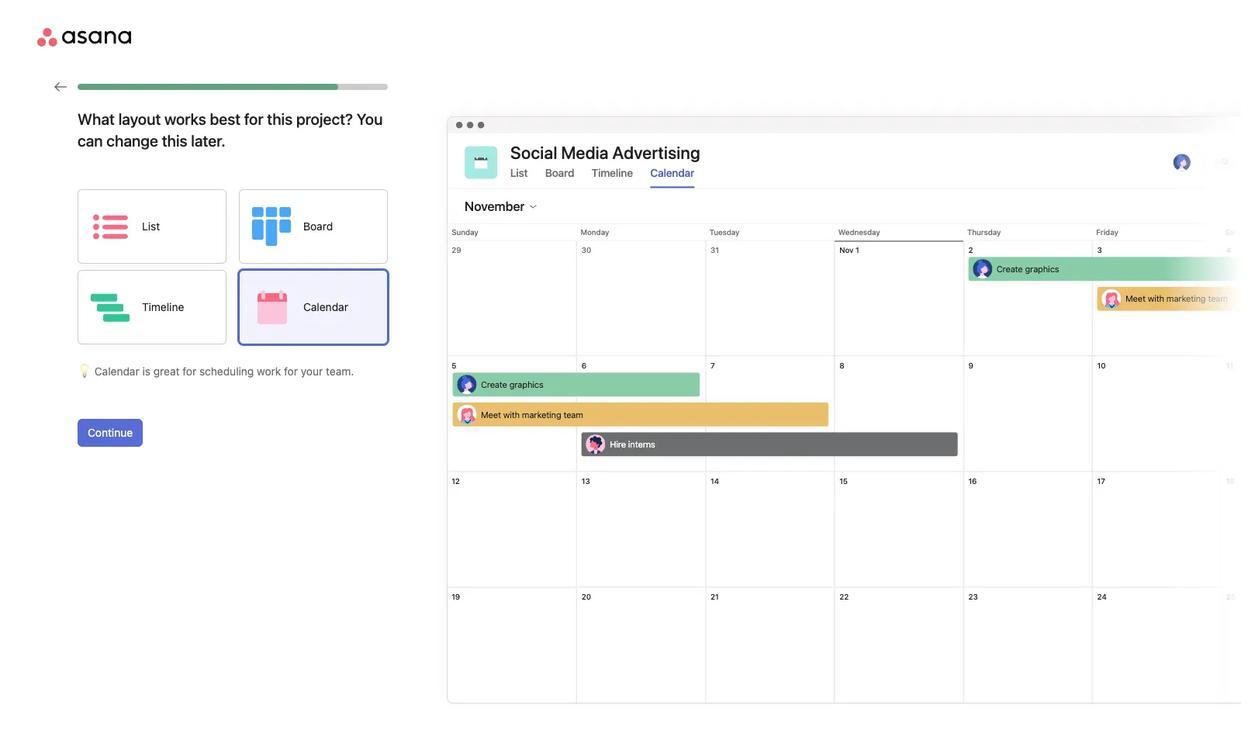 Task type: describe. For each thing, give the bounding box(es) containing it.
social media advertising
[[510, 142, 700, 163]]

2 horizontal spatial for
[[284, 365, 298, 378]]

💡
[[78, 365, 92, 378]]

for for best
[[244, 110, 263, 128]]

can
[[78, 132, 103, 150]]

for for great
[[183, 365, 196, 378]]

go back image
[[54, 81, 67, 93]]

20
[[582, 592, 591, 602]]

30
[[582, 245, 591, 254]]

3
[[1098, 245, 1102, 254]]

works
[[164, 110, 206, 128]]

meet for nov 1
[[1126, 294, 1146, 304]]

💡 calendar is great for scheduling work for your team.
[[78, 365, 354, 378]]

change
[[107, 132, 158, 150]]

your
[[301, 365, 323, 378]]

monday
[[581, 227, 609, 236]]

31
[[711, 245, 719, 254]]

8
[[840, 361, 845, 370]]

14
[[711, 477, 719, 486]]

create for 7
[[481, 380, 507, 390]]

11
[[1227, 361, 1234, 370]]

work
[[257, 365, 281, 378]]

1 horizontal spatial list
[[510, 167, 528, 179]]

marketing for nov 1
[[1167, 294, 1206, 304]]

21
[[711, 592, 719, 602]]

1 vertical spatial list
[[142, 220, 160, 233]]

what layout works best for this project? you can change this later.
[[78, 110, 383, 150]]

19
[[452, 592, 460, 602]]

10
[[1098, 361, 1106, 370]]

graphics for nov 1
[[1025, 264, 1059, 274]]

team for nov 1
[[1208, 294, 1228, 304]]

16
[[969, 477, 977, 486]]

tuesday
[[710, 227, 740, 236]]

create for 31
[[997, 264, 1023, 274]]

meet with marketing team for 8
[[481, 410, 583, 420]]

18
[[1227, 477, 1235, 486]]

nov 1
[[840, 245, 859, 254]]

hire interns
[[610, 440, 656, 449]]

social
[[510, 142, 557, 163]]

29
[[452, 245, 461, 254]]

1 vertical spatial board
[[303, 220, 333, 233]]

0 vertical spatial timeline
[[592, 167, 633, 179]]



Task type: locate. For each thing, give the bounding box(es) containing it.
0 vertical spatial meet with marketing team
[[1126, 294, 1228, 304]]

0 vertical spatial create
[[997, 264, 1023, 274]]

1 vertical spatial graphics
[[510, 380, 544, 390]]

0 vertical spatial marketing
[[1167, 294, 1206, 304]]

0 horizontal spatial marketing
[[522, 410, 561, 420]]

create
[[997, 264, 1023, 274], [481, 380, 507, 390]]

team for 8
[[564, 410, 583, 420]]

0 horizontal spatial timeline
[[142, 300, 184, 313]]

with for nov 1
[[1148, 294, 1165, 304]]

satu
[[1225, 227, 1241, 236]]

6
[[582, 361, 587, 370]]

calendar
[[650, 167, 695, 179], [303, 300, 348, 313], [94, 365, 139, 378]]

with for 8
[[503, 410, 520, 420]]

friday
[[1097, 227, 1119, 236]]

create graphics
[[997, 264, 1059, 274], [481, 380, 544, 390]]

0 horizontal spatial create
[[481, 380, 507, 390]]

calendar down media advertising
[[650, 167, 695, 179]]

1 horizontal spatial meet with marketing team
[[1126, 294, 1228, 304]]

15
[[840, 477, 848, 486]]

1 horizontal spatial board
[[545, 167, 574, 179]]

0 horizontal spatial team
[[564, 410, 583, 420]]

2
[[969, 245, 973, 254]]

1 horizontal spatial create graphics
[[997, 264, 1059, 274]]

0 vertical spatial create graphics
[[997, 264, 1059, 274]]

scheduling
[[199, 365, 254, 378]]

for inside what layout works best for this project? you can change this later.
[[244, 110, 263, 128]]

9
[[969, 361, 974, 370]]

continue button
[[78, 419, 143, 447]]

1 horizontal spatial meet
[[1126, 294, 1146, 304]]

list
[[510, 167, 528, 179], [142, 220, 160, 233]]

meet
[[1126, 294, 1146, 304], [481, 410, 501, 420]]

team down 4 on the right top of page
[[1208, 294, 1228, 304]]

1 horizontal spatial create
[[997, 264, 1023, 274]]

0 horizontal spatial list
[[142, 220, 160, 233]]

nov
[[840, 245, 854, 254]]

hire
[[610, 440, 626, 449]]

2 vertical spatial calendar
[[94, 365, 139, 378]]

media advertising
[[561, 142, 700, 163]]

create graphics for 7
[[481, 380, 544, 390]]

interns
[[628, 440, 656, 449]]

22
[[840, 592, 849, 602]]

project?
[[296, 110, 353, 128]]

calendarlinemulticoloricon image
[[475, 156, 488, 169]]

timeline
[[592, 167, 633, 179], [142, 300, 184, 313]]

4
[[1227, 245, 1231, 254]]

marketing
[[1167, 294, 1206, 304], [522, 410, 561, 420]]

25
[[1227, 592, 1236, 602]]

0 horizontal spatial graphics
[[510, 380, 544, 390]]

this later.
[[162, 132, 225, 150]]

meet with marketing team for nov 1
[[1126, 294, 1228, 304]]

marketing for 8
[[522, 410, 561, 420]]

calendar left the 'is'
[[94, 365, 139, 378]]

team down 6
[[564, 410, 583, 420]]

0 horizontal spatial meet with marketing team
[[481, 410, 583, 420]]

0 horizontal spatial calendar
[[94, 365, 139, 378]]

meet with marketing team
[[1126, 294, 1228, 304], [481, 410, 583, 420]]

asana image
[[37, 28, 131, 47]]

2 horizontal spatial calendar
[[650, 167, 695, 179]]

1 horizontal spatial team
[[1208, 294, 1228, 304]]

0 vertical spatial team
[[1208, 294, 1228, 304]]

best
[[210, 110, 241, 128]]

0 vertical spatial with
[[1148, 294, 1165, 304]]

0 horizontal spatial for
[[183, 365, 196, 378]]

for
[[244, 110, 263, 128], [183, 365, 196, 378], [284, 365, 298, 378]]

sunday
[[452, 227, 479, 236]]

team
[[1208, 294, 1228, 304], [564, 410, 583, 420]]

wednesday
[[839, 227, 880, 236]]

0 vertical spatial graphics
[[1025, 264, 1059, 274]]

graphics
[[1025, 264, 1059, 274], [510, 380, 544, 390]]

1 horizontal spatial for
[[244, 110, 263, 128]]

13
[[582, 477, 590, 486]]

1 vertical spatial create
[[481, 380, 507, 390]]

0 horizontal spatial board
[[303, 220, 333, 233]]

1 horizontal spatial graphics
[[1025, 264, 1059, 274]]

create graphics for 31
[[997, 264, 1059, 274]]

1 vertical spatial calendar
[[303, 300, 348, 313]]

0 vertical spatial list
[[510, 167, 528, 179]]

board
[[545, 167, 574, 179], [303, 220, 333, 233]]

1 vertical spatial create graphics
[[481, 380, 544, 390]]

1 vertical spatial marketing
[[522, 410, 561, 420]]

0 horizontal spatial with
[[503, 410, 520, 420]]

1 vertical spatial with
[[503, 410, 520, 420]]

7
[[711, 361, 715, 370]]

1 vertical spatial meet
[[481, 410, 501, 420]]

0 vertical spatial calendar
[[650, 167, 695, 179]]

is
[[142, 365, 150, 378]]

0 horizontal spatial create graphics
[[481, 380, 544, 390]]

for left this in the left top of the page
[[244, 110, 263, 128]]

timeline down social media advertising at top
[[592, 167, 633, 179]]

5
[[452, 361, 457, 370]]

meet with marketing team down 4 on the right top of page
[[1126, 294, 1228, 304]]

0 horizontal spatial meet
[[481, 410, 501, 420]]

1 vertical spatial meet with marketing team
[[481, 410, 583, 420]]

23
[[969, 592, 978, 602]]

1 vertical spatial team
[[564, 410, 583, 420]]

this
[[267, 110, 293, 128]]

24
[[1098, 592, 1107, 602]]

thursday
[[968, 227, 1001, 236]]

you
[[357, 110, 383, 128]]

team.
[[326, 365, 354, 378]]

0 vertical spatial board
[[545, 167, 574, 179]]

graphics for 8
[[510, 380, 544, 390]]

calendar up your
[[303, 300, 348, 313]]

continue
[[88, 426, 133, 439]]

1 horizontal spatial with
[[1148, 294, 1165, 304]]

0 vertical spatial meet
[[1126, 294, 1146, 304]]

timeline up great
[[142, 300, 184, 313]]

17
[[1098, 477, 1106, 486]]

meet for 8
[[481, 410, 501, 420]]

for left your
[[284, 365, 298, 378]]

1 horizontal spatial calendar
[[303, 300, 348, 313]]

1 horizontal spatial marketing
[[1167, 294, 1206, 304]]

12
[[452, 477, 460, 486]]

great
[[153, 365, 180, 378]]

november
[[465, 198, 525, 214]]

layout
[[118, 110, 161, 128]]

1 vertical spatial timeline
[[142, 300, 184, 313]]

1 horizontal spatial timeline
[[592, 167, 633, 179]]

meet with marketing team down 6
[[481, 410, 583, 420]]

1
[[856, 245, 859, 254]]

for right great
[[183, 365, 196, 378]]

with
[[1148, 294, 1165, 304], [503, 410, 520, 420]]

what
[[78, 110, 115, 128]]



Task type: vqa. For each thing, say whether or not it's contained in the screenshot.
💡 calendar is great for scheduling work for your team.
yes



